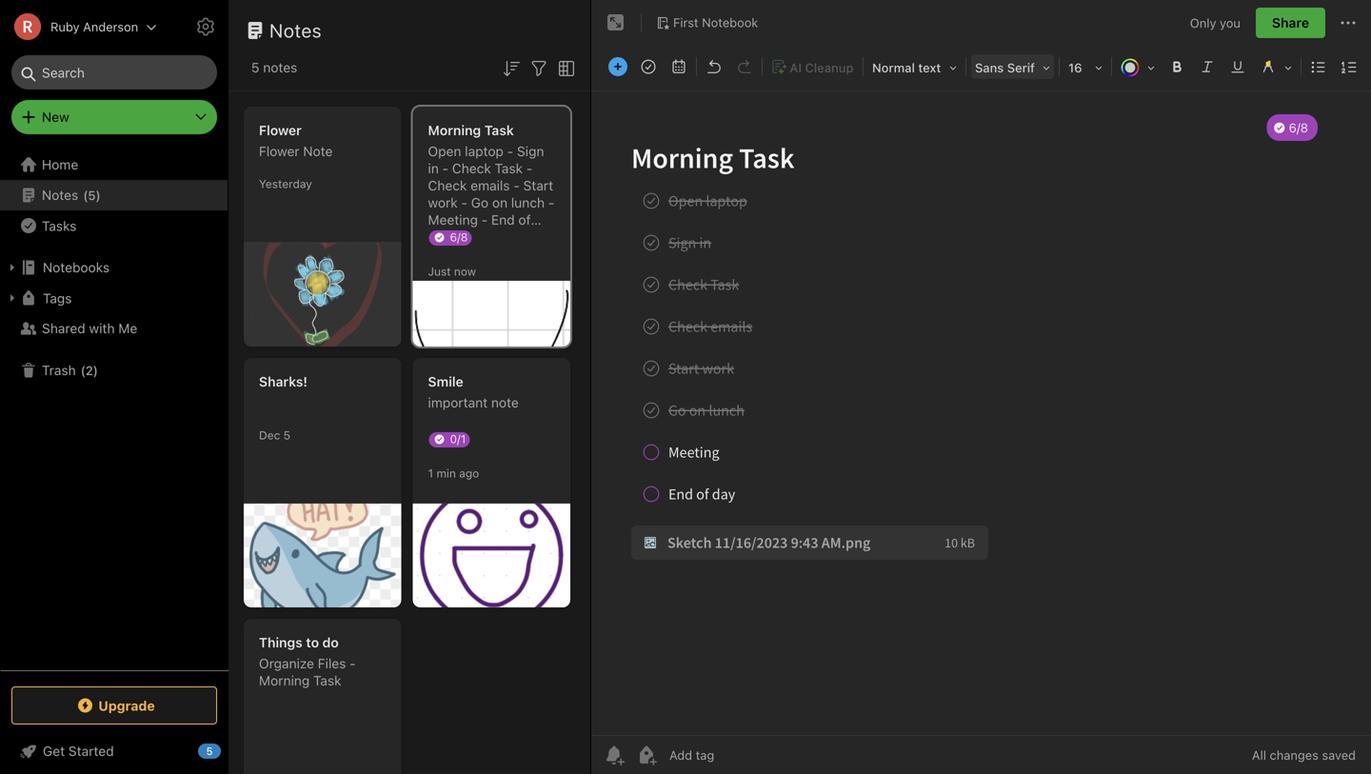 Task type: describe. For each thing, give the bounding box(es) containing it.
expand note image
[[605, 11, 628, 34]]

- down go
[[482, 212, 488, 228]]

emails
[[471, 178, 510, 193]]

ago
[[459, 467, 479, 480]]

just now
[[428, 265, 476, 278]]

serif
[[1007, 60, 1035, 75]]

notebooks link
[[0, 252, 228, 283]]

things
[[259, 635, 303, 650]]

upgrade button
[[11, 687, 217, 725]]

all
[[1252, 748, 1266, 762]]

thumbnail image for open laptop - sign in - check task - check emails - start work - go on lunch - meeting - end of day
[[413, 281, 570, 347]]

Search text field
[[25, 55, 204, 90]]

( for notes
[[83, 188, 88, 202]]

important
[[428, 395, 488, 410]]

- left go
[[461, 195, 467, 210]]

5 left notes
[[251, 60, 259, 75]]

italic image
[[1194, 53, 1221, 80]]

Font family field
[[968, 53, 1057, 81]]

min
[[437, 467, 456, 480]]

add tag image
[[635, 744, 658, 767]]

16
[[1068, 60, 1082, 75]]

6/8
[[450, 230, 468, 244]]

Add tag field
[[668, 747, 810, 763]]

on
[[492, 195, 508, 210]]

share button
[[1256, 8, 1325, 38]]

- up lunch
[[514, 178, 520, 193]]

0 vertical spatial task
[[484, 122, 514, 138]]

organize
[[259, 656, 314, 671]]

shared
[[42, 320, 85, 336]]

- down sign
[[526, 160, 533, 176]]

thumbnail image for important note
[[413, 504, 570, 608]]

first
[[673, 15, 699, 30]]

0 vertical spatial check
[[452, 160, 491, 176]]

get
[[43, 743, 65, 759]]

add filters image
[[528, 57, 550, 80]]

1
[[428, 467, 433, 480]]

tags
[[43, 290, 72, 306]]

with
[[89, 320, 115, 336]]

only
[[1190, 15, 1216, 30]]

notes for notes ( 5 )
[[42, 187, 78, 203]]

flower flower note
[[259, 122, 333, 159]]

me
[[118, 320, 137, 336]]

undo image
[[701, 53, 727, 80]]

notes for notes
[[269, 19, 322, 41]]

task image
[[635, 53, 662, 80]]

Heading level field
[[866, 53, 964, 81]]

more actions image
[[1337, 11, 1360, 34]]

normal text
[[872, 60, 941, 75]]

get started
[[43, 743, 114, 759]]

morning inside the 'morning task open laptop - sign in - check task - check emails - start work - go on lunch - meeting - end of day'
[[428, 122, 481, 138]]

- left sign
[[507, 143, 513, 159]]

Font size field
[[1062, 53, 1109, 81]]

do
[[322, 635, 339, 650]]

Highlight field
[[1253, 53, 1299, 81]]

1 vertical spatial check
[[428, 178, 467, 193]]

Insert field
[[604, 53, 632, 80]]

dec
[[259, 428, 280, 442]]

trash ( 2 )
[[42, 362, 98, 378]]

2 flower from the top
[[259, 143, 300, 159]]

morning task open laptop - sign in - check task - check emails - start work - go on lunch - meeting - end of day
[[428, 122, 554, 245]]

morning inside things to do organize files - morning task
[[259, 673, 310, 688]]

expand notebooks image
[[5, 260, 20, 275]]

day
[[428, 229, 450, 245]]

text
[[918, 60, 941, 75]]

settings image
[[194, 15, 217, 38]]

expand tags image
[[5, 290, 20, 306]]

tasks button
[[0, 210, 228, 241]]

5 inside notes ( 5 )
[[88, 188, 96, 202]]

1 vertical spatial task
[[495, 160, 523, 176]]

first notebook button
[[649, 10, 765, 36]]

you
[[1220, 15, 1241, 30]]

now
[[454, 265, 476, 278]]

Sort options field
[[500, 55, 523, 80]]

task inside things to do organize files - morning task
[[313, 673, 341, 688]]

calendar event image
[[666, 53, 692, 80]]

Add filters field
[[528, 55, 550, 80]]

ruby
[[50, 20, 80, 34]]

shared with me link
[[0, 313, 228, 344]]

start
[[523, 178, 553, 193]]

anderson
[[83, 20, 138, 34]]

1 flower from the top
[[259, 122, 302, 138]]

home link
[[0, 149, 229, 180]]

saved
[[1322, 748, 1356, 762]]

Account field
[[0, 8, 157, 46]]

sign
[[517, 143, 544, 159]]

5 inside help and learning task checklist field
[[206, 745, 213, 757]]



Task type: vqa. For each thing, say whether or not it's contained in the screenshot.
auto 'button'
no



Task type: locate. For each thing, give the bounding box(es) containing it.
Note Editor text field
[[591, 91, 1371, 735]]

5
[[251, 60, 259, 75], [88, 188, 96, 202], [283, 428, 291, 442], [206, 745, 213, 757]]

numbered list image
[[1336, 53, 1363, 80]]

trash
[[42, 362, 76, 378]]

) right 'trash'
[[93, 363, 98, 377]]

task down files
[[313, 673, 341, 688]]

0 vertical spatial (
[[83, 188, 88, 202]]

1 horizontal spatial morning
[[428, 122, 481, 138]]

) down home link
[[96, 188, 101, 202]]

add a reminder image
[[603, 744, 626, 767]]

)
[[96, 188, 101, 202], [93, 363, 98, 377]]

(
[[83, 188, 88, 202], [81, 363, 86, 377]]

2
[[86, 363, 93, 377]]

- right files
[[350, 656, 356, 671]]

notes
[[263, 60, 297, 75]]

bulleted list image
[[1305, 53, 1332, 80]]

0/1
[[450, 432, 466, 446]]

bold image
[[1164, 53, 1190, 80]]

0 horizontal spatial notes
[[42, 187, 78, 203]]

1 min ago
[[428, 467, 479, 480]]

View options field
[[550, 55, 578, 80]]

1 vertical spatial (
[[81, 363, 86, 377]]

1 vertical spatial flower
[[259, 143, 300, 159]]

work
[[428, 195, 458, 210]]

- right the in
[[442, 160, 449, 176]]

None search field
[[25, 55, 204, 90]]

5 right dec
[[283, 428, 291, 442]]

5 down home link
[[88, 188, 96, 202]]

2 vertical spatial task
[[313, 673, 341, 688]]

-
[[507, 143, 513, 159], [442, 160, 449, 176], [526, 160, 533, 176], [514, 178, 520, 193], [461, 195, 467, 210], [548, 195, 554, 210], [482, 212, 488, 228], [350, 656, 356, 671]]

1 vertical spatial morning
[[259, 673, 310, 688]]

files
[[318, 656, 346, 671]]

share
[[1272, 15, 1309, 30]]

5 left click to collapse image
[[206, 745, 213, 757]]

) inside the trash ( 2 )
[[93, 363, 98, 377]]

0 vertical spatial morning
[[428, 122, 481, 138]]

go
[[471, 195, 489, 210]]

morning down organize
[[259, 673, 310, 688]]

sharks!
[[259, 374, 308, 389]]

first notebook
[[673, 15, 758, 30]]

lunch
[[511, 195, 545, 210]]

task up emails
[[495, 160, 523, 176]]

click to collapse image
[[221, 739, 236, 762]]

yesterday
[[259, 177, 312, 190]]

underline image
[[1225, 53, 1251, 80]]

More field
[[1365, 53, 1371, 80]]

notebooks
[[43, 259, 110, 275]]

home
[[42, 157, 78, 172]]

just
[[428, 265, 451, 278]]

dec 5
[[259, 428, 291, 442]]

tasks
[[42, 218, 77, 234]]

0 vertical spatial )
[[96, 188, 101, 202]]

open
[[428, 143, 461, 159]]

in
[[428, 160, 439, 176]]

) inside notes ( 5 )
[[96, 188, 101, 202]]

laptop
[[465, 143, 504, 159]]

( for trash
[[81, 363, 86, 377]]

started
[[68, 743, 114, 759]]

check down laptop
[[452, 160, 491, 176]]

( inside the trash ( 2 )
[[81, 363, 86, 377]]

note window element
[[591, 0, 1371, 774]]

thumbnail image
[[244, 243, 401, 347], [413, 281, 570, 347], [244, 504, 401, 608], [413, 504, 570, 608]]

things to do organize files - morning task
[[259, 635, 356, 688]]

changes
[[1270, 748, 1319, 762]]

note
[[303, 143, 333, 159]]

More actions field
[[1337, 8, 1360, 38]]

upgrade
[[98, 698, 155, 713]]

task
[[484, 122, 514, 138], [495, 160, 523, 176], [313, 673, 341, 688]]

notebook
[[702, 15, 758, 30]]

ruby anderson
[[50, 20, 138, 34]]

note
[[491, 395, 519, 410]]

only you
[[1190, 15, 1241, 30]]

tree
[[0, 149, 229, 669]]

check
[[452, 160, 491, 176], [428, 178, 467, 193]]

( down home link
[[83, 188, 88, 202]]

0 vertical spatial notes
[[269, 19, 322, 41]]

( inside notes ( 5 )
[[83, 188, 88, 202]]

tree containing home
[[0, 149, 229, 669]]

5 notes
[[251, 60, 297, 75]]

flower
[[259, 122, 302, 138], [259, 143, 300, 159]]

1 vertical spatial notes
[[42, 187, 78, 203]]

0 vertical spatial flower
[[259, 122, 302, 138]]

end
[[491, 212, 515, 228]]

smile important note
[[428, 374, 519, 410]]

thumbnail image for flower note
[[244, 243, 401, 347]]

to
[[306, 635, 319, 650]]

check up work
[[428, 178, 467, 193]]

1 vertical spatial )
[[93, 363, 98, 377]]

0 horizontal spatial morning
[[259, 673, 310, 688]]

( right 'trash'
[[81, 363, 86, 377]]

- down start
[[548, 195, 554, 210]]

notes down home
[[42, 187, 78, 203]]

) for notes
[[96, 188, 101, 202]]

- inside things to do organize files - morning task
[[350, 656, 356, 671]]

sans serif
[[975, 60, 1035, 75]]

new button
[[11, 100, 217, 134]]

Font color field
[[1114, 53, 1162, 81]]

1 horizontal spatial notes
[[269, 19, 322, 41]]

smile
[[428, 374, 463, 389]]

) for trash
[[93, 363, 98, 377]]

sans
[[975, 60, 1004, 75]]

task up laptop
[[484, 122, 514, 138]]

shared with me
[[42, 320, 137, 336]]

notes up notes
[[269, 19, 322, 41]]

notes
[[269, 19, 322, 41], [42, 187, 78, 203]]

normal
[[872, 60, 915, 75]]

morning up "open"
[[428, 122, 481, 138]]

notes ( 5 )
[[42, 187, 101, 203]]

of
[[518, 212, 531, 228]]

meeting
[[428, 212, 478, 228]]

new
[[42, 109, 69, 125]]

Help and Learning task checklist field
[[0, 736, 229, 767]]

tags button
[[0, 283, 228, 313]]

morning
[[428, 122, 481, 138], [259, 673, 310, 688]]

all changes saved
[[1252, 748, 1356, 762]]



